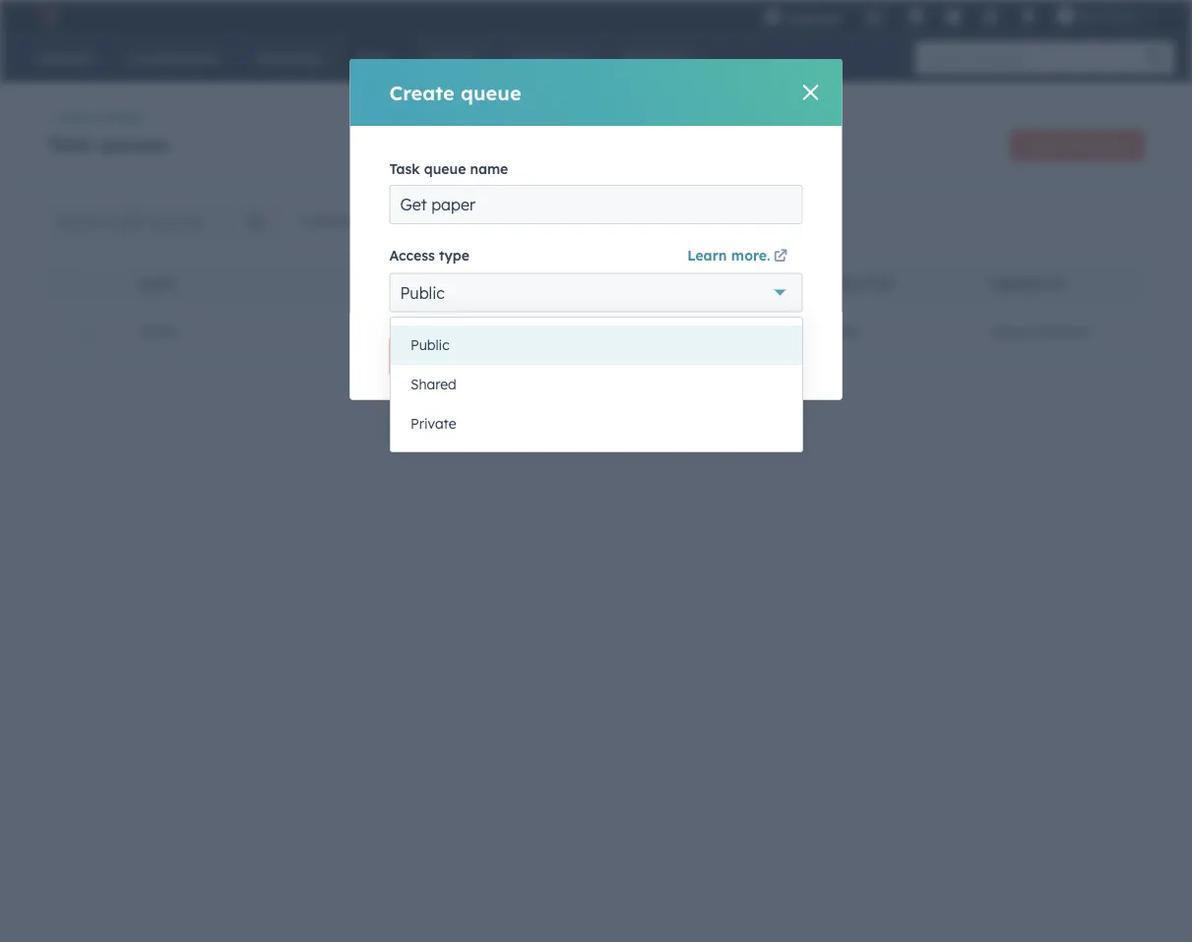 Task type: describe. For each thing, give the bounding box(es) containing it.
create task queue
[[1026, 138, 1128, 152]]

public button
[[389, 273, 803, 313]]

public button
[[391, 326, 802, 365]]

menu containing self made
[[752, 0, 1168, 39]]

notifications image
[[1019, 9, 1037, 27]]

Search HubSpot search field
[[915, 41, 1157, 75]]

anderson
[[1027, 323, 1089, 340]]

shared button
[[391, 365, 802, 405]]

save
[[414, 348, 447, 365]]

Search task queues search field
[[47, 201, 280, 241]]

save button
[[389, 337, 472, 377]]

queue for task queue name
[[424, 160, 466, 178]]

Task queue name text field
[[389, 185, 803, 224]]

0 horizontal spatial access type
[[389, 247, 469, 264]]

task
[[1067, 138, 1090, 152]]

tasks
[[111, 110, 142, 125]]

create queue
[[389, 80, 521, 105]]

self made button
[[1045, 0, 1168, 31]]

learn
[[687, 247, 727, 264]]

name
[[470, 160, 508, 178]]

anyone button
[[382, 207, 447, 235]]

back to tasks link
[[47, 110, 142, 125]]

public inside dropdown button
[[400, 283, 445, 303]]

ruby anderson image
[[1057, 7, 1075, 25]]

settings link
[[970, 0, 1012, 31]]

learn more.
[[687, 247, 770, 264]]

create for create queue
[[389, 80, 455, 105]]

created by:
[[299, 212, 374, 229]]

1 vertical spatial access type
[[814, 277, 894, 292]]

by
[[1049, 277, 1065, 292]]

queue inside banner
[[1094, 138, 1128, 152]]

calling icon image
[[865, 10, 883, 28]]

notes
[[139, 323, 177, 340]]

anyone
[[382, 212, 433, 229]]

notifications button
[[1012, 0, 1045, 31]]

ruby anderson
[[991, 323, 1089, 340]]

queue for create queue
[[461, 80, 521, 105]]

create task queue link
[[1010, 129, 1145, 161]]

more.
[[731, 247, 770, 264]]

upgrade
[[785, 9, 840, 26]]

0 vertical spatial type
[[439, 247, 469, 264]]

task for task queue name
[[389, 160, 420, 178]]

created for created by
[[991, 277, 1046, 292]]

queues
[[98, 132, 168, 156]]

name
[[139, 277, 174, 292]]



Task type: locate. For each thing, give the bounding box(es) containing it.
self
[[1079, 7, 1101, 24]]

list box
[[391, 318, 802, 452]]

private button
[[391, 405, 802, 444]]

1 vertical spatial created
[[991, 277, 1046, 292]]

1 horizontal spatial type
[[863, 277, 894, 292]]

public inside button
[[410, 337, 449, 354]]

cancel button
[[484, 337, 579, 377]]

task
[[47, 132, 92, 156], [389, 160, 420, 178]]

cancel
[[508, 348, 554, 365]]

marketplaces image
[[907, 9, 925, 27]]

task queues banner
[[47, 123, 1145, 161]]

task up "anyone"
[[389, 160, 420, 178]]

queue
[[461, 80, 521, 105], [1094, 138, 1128, 152], [424, 160, 466, 178]]

1 vertical spatial public
[[410, 337, 449, 354]]

shared
[[410, 376, 456, 393]]

to
[[95, 110, 107, 125]]

0 horizontal spatial private
[[410, 415, 456, 433]]

public up save
[[400, 283, 445, 303]]

0 horizontal spatial type
[[439, 247, 469, 264]]

back
[[62, 110, 91, 125]]

list box containing public
[[391, 318, 802, 452]]

queue right task
[[1094, 138, 1128, 152]]

menu
[[752, 0, 1168, 39]]

create
[[389, 80, 455, 105], [1026, 138, 1063, 152]]

made
[[1105, 7, 1139, 24]]

created
[[299, 212, 351, 229], [991, 277, 1046, 292]]

help button
[[937, 0, 970, 31]]

learn more. link
[[687, 244, 791, 269]]

1 link opens in a new window image from the top
[[774, 246, 787, 269]]

help image
[[945, 9, 962, 27]]

1 horizontal spatial created
[[991, 277, 1046, 292]]

created by
[[991, 277, 1065, 292]]

1 vertical spatial private
[[410, 415, 456, 433]]

1 vertical spatial task
[[389, 160, 420, 178]]

create up task queue name at top left
[[389, 80, 455, 105]]

0 vertical spatial queue
[[461, 80, 521, 105]]

search button
[[1137, 41, 1174, 75]]

calling icon button
[[857, 2, 891, 31]]

self made
[[1079, 7, 1139, 24]]

task queues
[[47, 132, 168, 156]]

back to tasks
[[62, 110, 142, 125]]

hubspot image
[[35, 4, 59, 28]]

0 horizontal spatial task
[[47, 132, 92, 156]]

task down back
[[47, 132, 92, 156]]

1 horizontal spatial access
[[814, 277, 860, 292]]

1 vertical spatial access
[[814, 277, 860, 292]]

0 vertical spatial access
[[389, 247, 435, 264]]

2 vertical spatial queue
[[424, 160, 466, 178]]

link opens in a new window image
[[774, 246, 787, 269], [774, 251, 787, 264]]

type
[[439, 247, 469, 264], [863, 277, 894, 292]]

task queue name
[[389, 160, 508, 178]]

created left by
[[991, 277, 1046, 292]]

1 vertical spatial queue
[[1094, 138, 1128, 152]]

access
[[389, 247, 435, 264], [814, 277, 860, 292]]

settings image
[[982, 9, 1000, 27]]

ruby
[[991, 323, 1024, 340]]

0 vertical spatial created
[[299, 212, 351, 229]]

task inside task queues banner
[[47, 132, 92, 156]]

upgrade image
[[763, 9, 781, 27]]

access type
[[389, 247, 469, 264], [814, 277, 894, 292]]

0 vertical spatial public
[[400, 283, 445, 303]]

1 horizontal spatial create
[[1026, 138, 1063, 152]]

public
[[400, 283, 445, 303], [410, 337, 449, 354]]

1 horizontal spatial access type
[[814, 277, 894, 292]]

private
[[814, 323, 859, 340], [410, 415, 456, 433]]

search image
[[1147, 49, 1164, 67]]

queue up name
[[461, 80, 521, 105]]

0 vertical spatial private
[[814, 323, 859, 340]]

0 horizontal spatial access
[[389, 247, 435, 264]]

created left by: at the top left of the page
[[299, 212, 351, 229]]

hubspot link
[[24, 4, 74, 28]]

1 vertical spatial type
[[863, 277, 894, 292]]

marketplaces button
[[895, 0, 937, 31]]

1 horizontal spatial private
[[814, 323, 859, 340]]

0 horizontal spatial create
[[389, 80, 455, 105]]

private inside button
[[410, 415, 456, 433]]

by:
[[355, 212, 374, 229]]

0 horizontal spatial created
[[299, 212, 351, 229]]

created for created by:
[[299, 212, 351, 229]]

close image
[[803, 85, 818, 100]]

1 horizontal spatial task
[[389, 160, 420, 178]]

create left task
[[1026, 138, 1063, 152]]

task for task queues
[[47, 132, 92, 156]]

0 vertical spatial task
[[47, 132, 92, 156]]

create inside task queues banner
[[1026, 138, 1063, 152]]

1 vertical spatial create
[[1026, 138, 1063, 152]]

public up 'shared'
[[410, 337, 449, 354]]

queue left name
[[424, 160, 466, 178]]

create for create task queue
[[1026, 138, 1063, 152]]

0 vertical spatial create
[[389, 80, 455, 105]]

0 vertical spatial access type
[[389, 247, 469, 264]]

2 link opens in a new window image from the top
[[774, 251, 787, 264]]



Task type: vqa. For each thing, say whether or not it's contained in the screenshot.
the top 5:46
no



